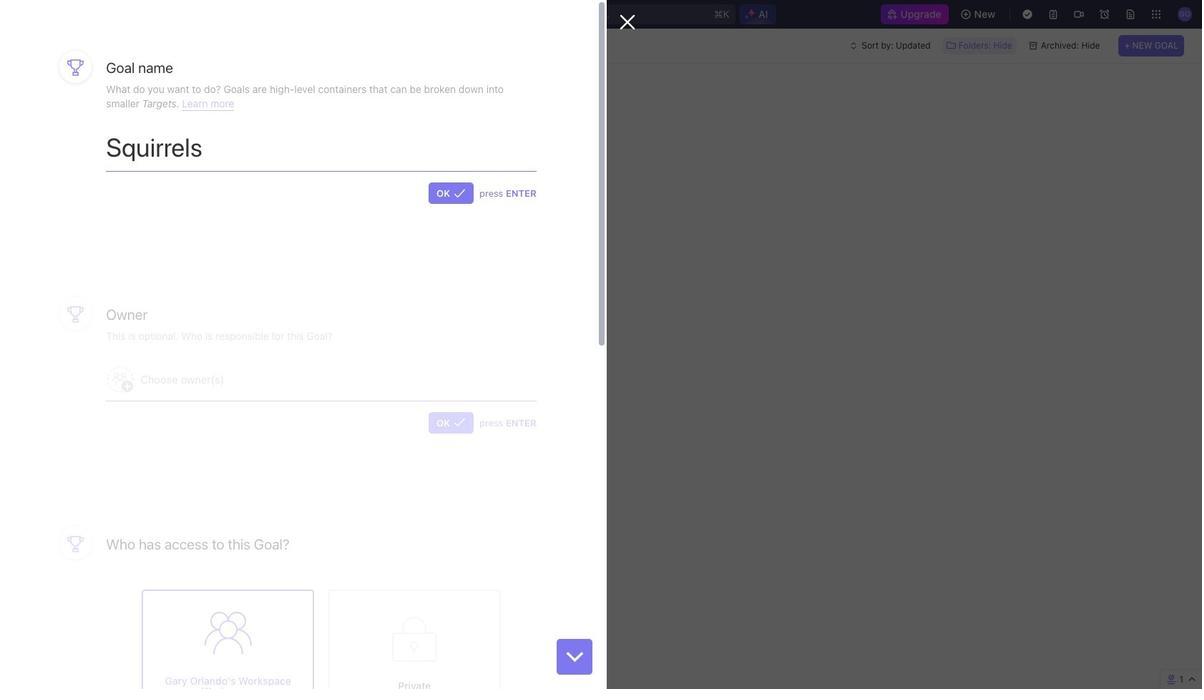 Task type: locate. For each thing, give the bounding box(es) containing it.
dialog
[[0, 0, 636, 689]]

None text field
[[106, 132, 537, 171]]

sidebar navigation
[[0, 29, 183, 689]]



Task type: vqa. For each thing, say whether or not it's contained in the screenshot.
Sidebar NAVIGATION at the left of page
yes



